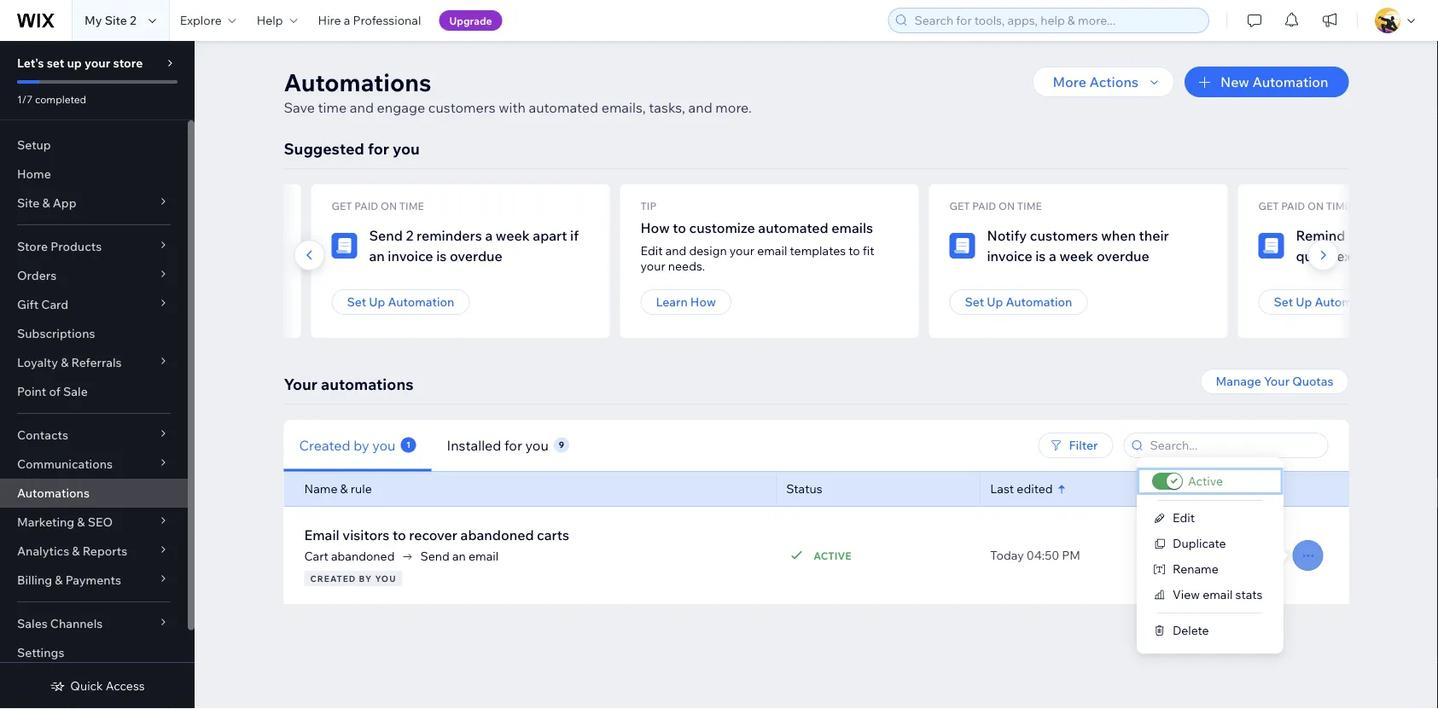 Task type: vqa. For each thing, say whether or not it's contained in the screenshot.
4.5 (859)
no



Task type: describe. For each thing, give the bounding box(es) containing it.
hire a professional
[[318, 13, 421, 28]]

more actions
[[1053, 73, 1139, 90]]

you for suggested for you
[[393, 139, 420, 158]]

Search for tools, apps, help & more... field
[[910, 9, 1204, 32]]

sidebar element
[[0, 41, 195, 709]]

manage
[[1216, 374, 1262, 389]]

set for remind customers the
[[1274, 295, 1293, 309]]

store
[[17, 239, 48, 254]]

email
[[304, 527, 340, 544]]

referrals
[[71, 355, 122, 370]]

more.
[[716, 99, 752, 116]]

send for send 2 reminders to customers who abandon a cart
[[60, 227, 94, 244]]

get for notify customers when their invoice is a week overdue
[[950, 200, 970, 213]]

paid for remind
[[1281, 200, 1305, 213]]

upgrade
[[449, 14, 492, 27]]

1
[[406, 440, 411, 450]]

let's
[[17, 55, 44, 70]]

paid for send
[[354, 200, 378, 213]]

1 horizontal spatial an
[[452, 549, 466, 564]]

1/7 completed
[[17, 93, 86, 105]]

your automations
[[284, 374, 414, 394]]

and inside tip how to customize automated emails edit and design your email templates to fit your needs.
[[666, 243, 687, 258]]

you
[[375, 573, 397, 584]]

contacts
[[17, 428, 68, 443]]

a inside send 2 reminders a week apart if an invoice is overdue
[[485, 227, 493, 244]]

home
[[17, 166, 51, 181]]

a inside notify customers when their invoice is a week overdue
[[1049, 248, 1057, 265]]

is inside notify customers when their invoice is a week overdue
[[1036, 248, 1046, 265]]

channels
[[50, 616, 103, 631]]

products
[[51, 239, 102, 254]]

manage your quotas button
[[1201, 369, 1349, 394]]

get paid on time for remind customers the
[[1259, 200, 1351, 213]]

settings link
[[0, 639, 188, 668]]

analytics
[[17, 544, 69, 559]]

automation for remind customers the
[[1315, 295, 1382, 309]]

remind
[[1296, 227, 1346, 244]]

last edited
[[991, 481, 1053, 496]]

automations save time and engage customers with automated emails, tasks, and more.
[[284, 67, 752, 116]]

more
[[1053, 73, 1087, 90]]

store
[[113, 55, 143, 70]]

rename
[[1173, 562, 1219, 577]]

active
[[1188, 474, 1223, 489]]

remind customers the
[[1296, 227, 1438, 265]]

customers inside notify customers when their invoice is a week overdue
[[1030, 227, 1098, 244]]

rule
[[351, 481, 372, 496]]

notify
[[987, 227, 1027, 244]]

menu containing active
[[1137, 468, 1283, 644]]

set up automation button for week
[[950, 289, 1088, 315]]

active button
[[1137, 468, 1283, 495]]

set for send 2 reminders a week apart if an invoice is overdue
[[347, 295, 366, 309]]

communications
[[17, 457, 113, 472]]

email visitors to recover abandoned carts
[[304, 527, 569, 544]]

1/7
[[17, 93, 33, 105]]

cart
[[304, 549, 328, 564]]

week inside notify customers when their invoice is a week overdue
[[1060, 248, 1094, 265]]

new automation button
[[1185, 67, 1349, 97]]

up
[[67, 55, 82, 70]]

site & app button
[[0, 189, 188, 218]]

cart abandoned
[[304, 549, 395, 564]]

customers inside automations save time and engage customers with automated emails, tasks, and more.
[[428, 99, 496, 116]]

with
[[499, 99, 526, 116]]

last
[[991, 481, 1014, 496]]

you for created by you
[[372, 437, 396, 454]]

hire a professional link
[[308, 0, 431, 41]]

sale
[[63, 384, 88, 399]]

an inside send 2 reminders a week apart if an invoice is overdue
[[369, 248, 385, 265]]

delete button
[[1137, 618, 1283, 644]]

category image for send
[[332, 233, 357, 259]]

duplicate
[[1173, 536, 1226, 551]]

2 for send 2 reminders a week apart if an invoice is overdue
[[406, 227, 414, 244]]

set for notify customers when their invoice is a week overdue
[[965, 295, 984, 309]]

tip how to customize automated emails edit and design your email templates to fit your needs.
[[641, 200, 875, 274]]

list containing how to customize automated emails
[[0, 184, 1438, 338]]

how for learn how
[[690, 295, 716, 309]]

communications button
[[0, 450, 188, 479]]

suggested for you
[[284, 139, 420, 158]]

learn
[[656, 295, 688, 309]]

set up automation for week
[[965, 295, 1073, 309]]

your inside 'sidebar' element
[[84, 55, 110, 70]]

send for send 2 reminders a week apart if an invoice is overdue
[[369, 227, 403, 244]]

point
[[17, 384, 46, 399]]

set up automation for an
[[347, 295, 454, 309]]

category image
[[1259, 233, 1284, 259]]

send 2 reminders to customers who abandon a cart
[[60, 227, 261, 265]]

email inside button
[[1203, 587, 1233, 602]]

hire
[[318, 13, 341, 28]]

up for remind customers the
[[1296, 295, 1312, 309]]

0 vertical spatial site
[[105, 13, 127, 28]]

manage your quotas
[[1216, 374, 1334, 389]]

automation inside button
[[1253, 73, 1329, 90]]

completed
[[35, 93, 86, 105]]

1 horizontal spatial abandoned
[[461, 527, 534, 544]]

how for tip how to customize automated emails edit and design your email templates to fit your needs.
[[641, 219, 670, 236]]

gift card
[[17, 297, 68, 312]]

get paid on time for send 2 reminders a week apart if an invoice is overdue
[[332, 200, 424, 213]]

reminders for invoice
[[417, 227, 482, 244]]

time for remind
[[1326, 200, 1351, 213]]

help
[[257, 13, 283, 28]]

gift
[[17, 297, 39, 312]]

customize
[[689, 219, 755, 236]]

templates
[[790, 243, 846, 258]]

edit button
[[1137, 505, 1283, 531]]

customers inside remind customers the
[[1349, 227, 1417, 244]]

analytics & reports button
[[0, 537, 188, 566]]

1 vertical spatial abandoned
[[331, 549, 395, 564]]

a inside send 2 reminders to customers who abandon a cart
[[150, 248, 158, 265]]

quotas
[[1293, 374, 1334, 389]]

suggested
[[284, 139, 364, 158]]

3 set up automation button from the left
[[1259, 289, 1397, 315]]

site & app
[[17, 195, 76, 210]]

help button
[[246, 0, 308, 41]]

installed for you
[[447, 437, 549, 454]]

0 horizontal spatial and
[[350, 99, 374, 116]]

subscriptions
[[17, 326, 95, 341]]

card
[[41, 297, 68, 312]]

emails
[[832, 219, 873, 236]]

& for billing
[[55, 573, 63, 588]]

emails,
[[602, 99, 646, 116]]

to inside send 2 reminders to customers who abandon a cart
[[176, 227, 190, 244]]

more actions button
[[1033, 67, 1175, 97]]

quick access button
[[50, 679, 145, 694]]

professional
[[353, 13, 421, 28]]

04:50
[[1027, 548, 1060, 563]]



Task type: locate. For each thing, give the bounding box(es) containing it.
1 horizontal spatial overdue
[[1097, 248, 1150, 265]]

filter button
[[1038, 433, 1114, 458]]

2 horizontal spatial your
[[730, 243, 755, 258]]

0 vertical spatial an
[[369, 248, 385, 265]]

1 horizontal spatial category image
[[950, 233, 975, 259]]

on for send
[[381, 200, 397, 213]]

0 horizontal spatial automated
[[529, 99, 598, 116]]

2 horizontal spatial set up automation
[[1274, 295, 1382, 309]]

0 vertical spatial abandoned
[[461, 527, 534, 544]]

& left seo
[[77, 515, 85, 530]]

2 invoice from the left
[[987, 248, 1033, 265]]

1 set up automation from the left
[[347, 295, 454, 309]]

2 horizontal spatial time
[[1326, 200, 1351, 213]]

by
[[359, 573, 372, 584]]

how inside button
[[690, 295, 716, 309]]

edit inside tip how to customize automated emails edit and design your email templates to fit your needs.
[[641, 243, 663, 258]]

2 horizontal spatial send
[[420, 549, 450, 564]]

billing & payments button
[[0, 566, 188, 595]]

0 horizontal spatial 2
[[97, 227, 104, 244]]

to right visitors on the left bottom of the page
[[393, 527, 406, 544]]

automations for automations save time and engage customers with automated emails, tasks, and more.
[[284, 67, 432, 97]]

automation down notify customers when their invoice is a week overdue
[[1006, 295, 1073, 309]]

0 horizontal spatial your
[[284, 374, 318, 394]]

filter
[[1069, 438, 1098, 453]]

on for remind
[[1308, 200, 1324, 213]]

2 horizontal spatial paid
[[1281, 200, 1305, 213]]

apart
[[533, 227, 567, 244]]

0 horizontal spatial an
[[369, 248, 385, 265]]

1 horizontal spatial automated
[[758, 219, 829, 236]]

automation right new at the right top of page
[[1253, 73, 1329, 90]]

the
[[1420, 227, 1438, 244]]

their
[[1139, 227, 1169, 244]]

on up remind
[[1308, 200, 1324, 213]]

carts
[[537, 527, 569, 544]]

and right time
[[350, 99, 374, 116]]

view
[[1173, 587, 1200, 602]]

your down customize
[[730, 243, 755, 258]]

automation
[[1253, 73, 1329, 90], [388, 295, 454, 309], [1006, 295, 1073, 309], [1315, 295, 1382, 309]]

1 vertical spatial edit
[[1173, 510, 1195, 525]]

marketing
[[17, 515, 74, 530]]

send for send an email
[[420, 549, 450, 564]]

edit down the tip
[[641, 243, 663, 258]]

created by you
[[299, 437, 396, 454]]

0 horizontal spatial get
[[332, 200, 352, 213]]

customers inside send 2 reminders to customers who abandon a cart
[[193, 227, 261, 244]]

0 horizontal spatial set up automation
[[347, 295, 454, 309]]

1 vertical spatial automations
[[17, 486, 90, 501]]

email
[[757, 243, 787, 258], [469, 549, 499, 564], [1203, 587, 1233, 602]]

cart
[[161, 248, 186, 265]]

get paid on time down suggested for you
[[332, 200, 424, 213]]

automation down send 2 reminders a week apart if an invoice is overdue
[[388, 295, 454, 309]]

0 vertical spatial email
[[757, 243, 787, 258]]

setup link
[[0, 131, 188, 160]]

1 on from the left
[[381, 200, 397, 213]]

0 horizontal spatial how
[[641, 219, 670, 236]]

send
[[60, 227, 94, 244], [369, 227, 403, 244], [420, 549, 450, 564]]

invoice inside notify customers when their invoice is a week overdue
[[987, 248, 1033, 265]]

1 horizontal spatial site
[[105, 13, 127, 28]]

overdue
[[450, 248, 503, 265], [1097, 248, 1150, 265]]

up up the automations
[[369, 295, 385, 309]]

time for notify
[[1017, 200, 1042, 213]]

1 vertical spatial your
[[730, 243, 755, 258]]

& left app
[[42, 195, 50, 210]]

to left fit
[[849, 243, 860, 258]]

reminders for cart
[[108, 227, 173, 244]]

send inside send 2 reminders to customers who abandon a cart
[[60, 227, 94, 244]]

get paid on time for notify customers when their invoice is a week overdue
[[950, 200, 1042, 213]]

site
[[105, 13, 127, 28], [17, 195, 39, 210]]

1 paid from the left
[[354, 200, 378, 213]]

set up automation button for an
[[332, 289, 470, 315]]

send 2 reminders a week apart if an invoice is overdue
[[369, 227, 579, 265]]

2 is from the left
[[1036, 248, 1046, 265]]

reminders inside send 2 reminders to customers who abandon a cart
[[108, 227, 173, 244]]

fit
[[863, 243, 875, 258]]

is inside send 2 reminders a week apart if an invoice is overdue
[[436, 248, 447, 265]]

0 horizontal spatial send
[[60, 227, 94, 244]]

time up send 2 reminders a week apart if an invoice is overdue
[[399, 200, 424, 213]]

1 horizontal spatial get
[[950, 200, 970, 213]]

send inside send 2 reminders a week apart if an invoice is overdue
[[369, 227, 403, 244]]

design
[[689, 243, 727, 258]]

1 horizontal spatial how
[[690, 295, 716, 309]]

2 horizontal spatial set
[[1274, 295, 1293, 309]]

0 horizontal spatial invoice
[[388, 248, 433, 265]]

how right learn
[[690, 295, 716, 309]]

paid
[[354, 200, 378, 213], [972, 200, 996, 213], [1281, 200, 1305, 213]]

installed
[[447, 437, 501, 454]]

invoice inside send 2 reminders a week apart if an invoice is overdue
[[388, 248, 433, 265]]

2 inside send 2 reminders a week apart if an invoice is overdue
[[406, 227, 414, 244]]

and left more.
[[689, 99, 713, 116]]

0 vertical spatial automations
[[284, 67, 432, 97]]

2 horizontal spatial get
[[1259, 200, 1279, 213]]

abandoned up "send an email"
[[461, 527, 534, 544]]

orders button
[[0, 261, 188, 290]]

1 invoice from the left
[[388, 248, 433, 265]]

0 vertical spatial edit
[[641, 243, 663, 258]]

email down email visitors to recover abandoned carts
[[469, 549, 499, 564]]

1 horizontal spatial your
[[641, 259, 666, 274]]

1 horizontal spatial for
[[504, 437, 522, 454]]

& inside "dropdown button"
[[61, 355, 69, 370]]

3 paid from the left
[[1281, 200, 1305, 213]]

1 category image from the left
[[332, 233, 357, 259]]

automated inside automations save time and engage customers with automated emails, tasks, and more.
[[529, 99, 598, 116]]

1 horizontal spatial paid
[[972, 200, 996, 213]]

3 set up automation from the left
[[1274, 295, 1382, 309]]

category image
[[332, 233, 357, 259], [950, 233, 975, 259]]

1 horizontal spatial email
[[757, 243, 787, 258]]

& left rule
[[340, 481, 348, 496]]

abandon
[[90, 248, 147, 265]]

reminders
[[108, 227, 173, 244], [417, 227, 482, 244]]

tab list containing created by you
[[284, 420, 824, 472]]

automations inside automations save time and engage customers with automated emails, tasks, and more.
[[284, 67, 432, 97]]

1 horizontal spatial on
[[999, 200, 1015, 213]]

on up "notify"
[[999, 200, 1015, 213]]

1 vertical spatial week
[[1060, 248, 1094, 265]]

your left needs.
[[641, 259, 666, 274]]

0 horizontal spatial abandoned
[[331, 549, 395, 564]]

2 your from the left
[[284, 374, 318, 394]]

rename button
[[1137, 557, 1283, 582]]

1 vertical spatial how
[[690, 295, 716, 309]]

1 horizontal spatial set up automation button
[[950, 289, 1088, 315]]

analytics & reports
[[17, 544, 127, 559]]

time
[[399, 200, 424, 213], [1017, 200, 1042, 213], [1326, 200, 1351, 213]]

for for installed
[[504, 437, 522, 454]]

menu
[[1137, 468, 1283, 644]]

0 horizontal spatial set up automation button
[[332, 289, 470, 315]]

name & rule
[[304, 481, 372, 496]]

1 horizontal spatial get paid on time
[[950, 200, 1042, 213]]

2 horizontal spatial and
[[689, 99, 713, 116]]

when
[[1101, 227, 1136, 244]]

2 for send 2 reminders to customers who abandon a cart
[[97, 227, 104, 244]]

automations inside "link"
[[17, 486, 90, 501]]

of
[[49, 384, 61, 399]]

upgrade button
[[439, 10, 502, 31]]

view email stats button
[[1137, 582, 1283, 608]]

& left reports at the left bottom of the page
[[72, 544, 80, 559]]

learn how button
[[641, 289, 731, 315]]

2 vertical spatial your
[[641, 259, 666, 274]]

site right the my at the left top
[[105, 13, 127, 28]]

get paid on time up "notify"
[[950, 200, 1042, 213]]

sales channels
[[17, 616, 103, 631]]

point of sale link
[[0, 377, 188, 406]]

0 horizontal spatial your
[[84, 55, 110, 70]]

0 horizontal spatial is
[[436, 248, 447, 265]]

1 set from the left
[[347, 295, 366, 309]]

1 is from the left
[[436, 248, 447, 265]]

pm
[[1062, 548, 1081, 563]]

edit inside button
[[1173, 510, 1195, 525]]

overdue inside send 2 reminders a week apart if an invoice is overdue
[[450, 248, 503, 265]]

your
[[84, 55, 110, 70], [730, 243, 755, 258], [641, 259, 666, 274]]

0 horizontal spatial on
[[381, 200, 397, 213]]

loyalty
[[17, 355, 58, 370]]

on
[[381, 200, 397, 213], [999, 200, 1015, 213], [1308, 200, 1324, 213]]

1 horizontal spatial edit
[[1173, 510, 1195, 525]]

0 horizontal spatial week
[[496, 227, 530, 244]]

explore
[[180, 13, 222, 28]]

overdue inside notify customers when their invoice is a week overdue
[[1097, 248, 1150, 265]]

your up created
[[284, 374, 318, 394]]

automations for automations
[[17, 486, 90, 501]]

& right loyalty
[[61, 355, 69, 370]]

& for site
[[42, 195, 50, 210]]

1 get from the left
[[332, 200, 352, 213]]

& for loyalty
[[61, 355, 69, 370]]

2 horizontal spatial 2
[[406, 227, 414, 244]]

2 inside send 2 reminders to customers who abandon a cart
[[97, 227, 104, 244]]

0 vertical spatial how
[[641, 219, 670, 236]]

Search... field
[[1145, 434, 1323, 458]]

3 get from the left
[[1259, 200, 1279, 213]]

and up needs.
[[666, 243, 687, 258]]

2 set from the left
[[965, 295, 984, 309]]

3 on from the left
[[1308, 200, 1324, 213]]

automation for notify customers when their invoice is a week overdue
[[1006, 295, 1073, 309]]

1 vertical spatial an
[[452, 549, 466, 564]]

1 vertical spatial for
[[504, 437, 522, 454]]

site inside dropdown button
[[17, 195, 39, 210]]

1 get paid on time from the left
[[332, 200, 424, 213]]

for right installed
[[504, 437, 522, 454]]

1 horizontal spatial up
[[987, 295, 1003, 309]]

your inside button
[[1264, 374, 1290, 389]]

up down remind
[[1296, 295, 1312, 309]]

0 horizontal spatial paid
[[354, 200, 378, 213]]

1 horizontal spatial set up automation
[[965, 295, 1073, 309]]

by
[[354, 437, 369, 454]]

1 your from the left
[[1264, 374, 1290, 389]]

automated
[[529, 99, 598, 116], [758, 219, 829, 236]]

2 horizontal spatial on
[[1308, 200, 1324, 213]]

email inside tip how to customize automated emails edit and design your email templates to fit your needs.
[[757, 243, 787, 258]]

0 horizontal spatial site
[[17, 195, 39, 210]]

0 horizontal spatial overdue
[[450, 248, 503, 265]]

edit up duplicate
[[1173, 510, 1195, 525]]

how inside tip how to customize automated emails edit and design your email templates to fit your needs.
[[641, 219, 670, 236]]

0 horizontal spatial for
[[368, 139, 389, 158]]

category image for notify
[[950, 233, 975, 259]]

email down rename button
[[1203, 587, 1233, 602]]

2 category image from the left
[[950, 233, 975, 259]]

your right the up
[[84, 55, 110, 70]]

1 horizontal spatial and
[[666, 243, 687, 258]]

automation for send 2 reminders a week apart if an invoice is overdue
[[388, 295, 454, 309]]

set
[[47, 55, 64, 70]]

2 set up automation button from the left
[[950, 289, 1088, 315]]

0 vertical spatial automated
[[529, 99, 598, 116]]

you right by on the bottom of the page
[[372, 437, 396, 454]]

your left quotas
[[1264, 374, 1290, 389]]

1 vertical spatial automated
[[758, 219, 829, 236]]

2 get paid on time from the left
[[950, 200, 1042, 213]]

paid up remind
[[1281, 200, 1305, 213]]

2 reminders from the left
[[417, 227, 482, 244]]

up down "notify"
[[987, 295, 1003, 309]]

abandoned down visitors on the left bottom of the page
[[331, 549, 395, 564]]

up for notify customers when their invoice is a week overdue
[[987, 295, 1003, 309]]

2 up from the left
[[987, 295, 1003, 309]]

0 horizontal spatial category image
[[332, 233, 357, 259]]

billing
[[17, 573, 52, 588]]

status
[[786, 481, 823, 496]]

0 vertical spatial your
[[84, 55, 110, 70]]

paid down suggested for you
[[354, 200, 378, 213]]

if
[[570, 227, 579, 244]]

1 horizontal spatial 2
[[130, 13, 136, 28]]

to up cart
[[176, 227, 190, 244]]

2 paid from the left
[[972, 200, 996, 213]]

gift card button
[[0, 290, 188, 319]]

0 horizontal spatial set
[[347, 295, 366, 309]]

2 horizontal spatial up
[[1296, 295, 1312, 309]]

invoice
[[388, 248, 433, 265], [987, 248, 1033, 265]]

loyalty & referrals
[[17, 355, 122, 370]]

set up automation
[[347, 295, 454, 309], [965, 295, 1073, 309], [1274, 295, 1382, 309]]

settings
[[17, 645, 64, 660]]

3 time from the left
[[1326, 200, 1351, 213]]

1 horizontal spatial set
[[965, 295, 984, 309]]

2 time from the left
[[1017, 200, 1042, 213]]

get paid on time up remind
[[1259, 200, 1351, 213]]

0 vertical spatial week
[[496, 227, 530, 244]]

9
[[559, 440, 564, 450]]

is
[[436, 248, 447, 265], [1036, 248, 1046, 265]]

2 get from the left
[[950, 200, 970, 213]]

marketing & seo
[[17, 515, 113, 530]]

to up needs.
[[673, 219, 686, 236]]

on down suggested for you
[[381, 200, 397, 213]]

email left templates
[[757, 243, 787, 258]]

1 horizontal spatial is
[[1036, 248, 1046, 265]]

2 horizontal spatial get paid on time
[[1259, 200, 1351, 213]]

for down engage
[[368, 139, 389, 158]]

& for name
[[340, 481, 348, 496]]

1 overdue from the left
[[450, 248, 503, 265]]

active
[[814, 549, 852, 562]]

0 horizontal spatial automations
[[17, 486, 90, 501]]

& for marketing
[[77, 515, 85, 530]]

1 time from the left
[[399, 200, 424, 213]]

get for send 2 reminders a week apart if an invoice is overdue
[[332, 200, 352, 213]]

automation down remind customers the
[[1315, 295, 1382, 309]]

2 overdue from the left
[[1097, 248, 1150, 265]]

1 vertical spatial site
[[17, 195, 39, 210]]

0 horizontal spatial reminders
[[108, 227, 173, 244]]

2 horizontal spatial set up automation button
[[1259, 289, 1397, 315]]

tasks,
[[649, 99, 685, 116]]

sales
[[17, 616, 48, 631]]

my
[[85, 13, 102, 28]]

1 vertical spatial email
[[469, 549, 499, 564]]

new automation
[[1221, 73, 1329, 90]]

2
[[130, 13, 136, 28], [97, 227, 104, 244], [406, 227, 414, 244]]

week inside send 2 reminders a week apart if an invoice is overdue
[[496, 227, 530, 244]]

automations up time
[[284, 67, 432, 97]]

automations up marketing
[[17, 486, 90, 501]]

3 set from the left
[[1274, 295, 1293, 309]]

send an email
[[420, 549, 499, 564]]

home link
[[0, 160, 188, 189]]

1 horizontal spatial reminders
[[417, 227, 482, 244]]

time up remind
[[1326, 200, 1351, 213]]

2 on from the left
[[999, 200, 1015, 213]]

up for send 2 reminders a week apart if an invoice is overdue
[[369, 295, 385, 309]]

0 horizontal spatial time
[[399, 200, 424, 213]]

created
[[310, 573, 356, 584]]

you down engage
[[393, 139, 420, 158]]

subscriptions link
[[0, 319, 188, 348]]

& for analytics
[[72, 544, 80, 559]]

1 reminders from the left
[[108, 227, 173, 244]]

my site 2
[[85, 13, 136, 28]]

1 horizontal spatial week
[[1060, 248, 1094, 265]]

set up automation button
[[332, 289, 470, 315], [950, 289, 1088, 315], [1259, 289, 1397, 315]]

3 get paid on time from the left
[[1259, 200, 1351, 213]]

how down the tip
[[641, 219, 670, 236]]

0 vertical spatial for
[[368, 139, 389, 158]]

1 horizontal spatial send
[[369, 227, 403, 244]]

& inside dropdown button
[[42, 195, 50, 210]]

2 set up automation from the left
[[965, 295, 1073, 309]]

get for remind customers the
[[1259, 200, 1279, 213]]

0 horizontal spatial email
[[469, 549, 499, 564]]

paid for notify
[[972, 200, 996, 213]]

automated right the with at the top left of the page
[[529, 99, 598, 116]]

automated up templates
[[758, 219, 829, 236]]

on for notify
[[999, 200, 1015, 213]]

2 horizontal spatial email
[[1203, 587, 1233, 602]]

1 horizontal spatial time
[[1017, 200, 1042, 213]]

your
[[1264, 374, 1290, 389], [284, 374, 318, 394]]

3 up from the left
[[1296, 295, 1312, 309]]

0 horizontal spatial up
[[369, 295, 385, 309]]

0 horizontal spatial edit
[[641, 243, 663, 258]]

reminders inside send 2 reminders a week apart if an invoice is overdue
[[417, 227, 482, 244]]

time up "notify"
[[1017, 200, 1042, 213]]

1 horizontal spatial your
[[1264, 374, 1290, 389]]

1 set up automation button from the left
[[332, 289, 470, 315]]

paid up "notify"
[[972, 200, 996, 213]]

tab list
[[284, 420, 824, 472]]

1 horizontal spatial invoice
[[987, 248, 1033, 265]]

automated inside tip how to customize automated emails edit and design your email templates to fit your needs.
[[758, 219, 829, 236]]

0 horizontal spatial get paid on time
[[332, 200, 424, 213]]

tip
[[641, 200, 657, 213]]

who
[[60, 248, 87, 265]]

needs.
[[668, 259, 705, 274]]

site down home
[[17, 195, 39, 210]]

1 horizontal spatial automations
[[284, 67, 432, 97]]

& right the billing
[[55, 573, 63, 588]]

let's set up your store
[[17, 55, 143, 70]]

for for suggested
[[368, 139, 389, 158]]

name
[[304, 481, 338, 496]]

you for installed for you
[[525, 437, 549, 454]]

time for send
[[399, 200, 424, 213]]

1 up from the left
[[369, 295, 385, 309]]

list
[[0, 184, 1438, 338]]

2 vertical spatial email
[[1203, 587, 1233, 602]]

you left 9
[[525, 437, 549, 454]]

billing & payments
[[17, 573, 121, 588]]

recover
[[409, 527, 458, 544]]



